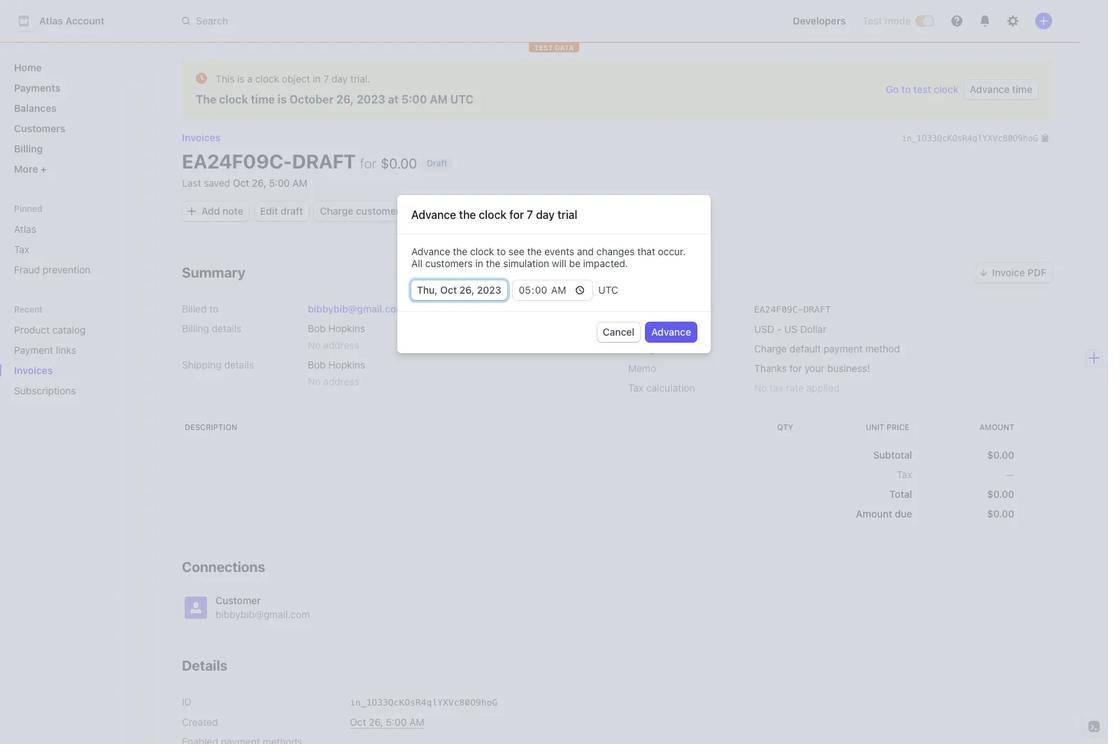 Task type: describe. For each thing, give the bounding box(es) containing it.
time inside button
[[1013, 83, 1033, 95]]

subscriptions
[[14, 385, 76, 397]]

charge default payment method
[[755, 343, 901, 355]]

links
[[56, 344, 76, 356]]

billing method
[[629, 343, 693, 355]]

the up thu, oct 26, 2023
[[453, 246, 468, 258]]

payments
[[14, 82, 60, 94]]

us
[[785, 324, 798, 336]]

more button
[[8, 158, 143, 181]]

description
[[185, 423, 238, 432]]

$0.00 for subtotal
[[988, 450, 1015, 462]]

note
[[223, 205, 243, 217]]

add note
[[202, 205, 243, 217]]

balances link
[[8, 97, 143, 120]]

advance for advance the clock for 7 day trial
[[412, 209, 457, 221]]

bob hopkins no address for billing details
[[308, 323, 366, 352]]

payments link
[[8, 76, 143, 99]]

the up 'customers'
[[459, 209, 476, 221]]

be
[[570, 258, 581, 270]]

test mode
[[863, 15, 912, 27]]

draft for ea24f09c-draft
[[804, 305, 831, 315]]

notifications image
[[980, 15, 991, 27]]

saved
[[204, 177, 230, 189]]

fraud prevention
[[14, 264, 91, 276]]

clock right more popup button
[[479, 209, 507, 221]]

to inside the advance the clock to see the events and changes that occur. all customers in the simulation will be impacted.
[[497, 246, 506, 258]]

product catalog link
[[8, 319, 123, 342]]

usd
[[755, 324, 775, 336]]

2 horizontal spatial tax
[[898, 469, 913, 481]]

1 method from the left
[[659, 343, 693, 355]]

amount for amount due
[[857, 509, 893, 520]]

invoice for invoice number
[[629, 303, 661, 315]]

home link
[[8, 56, 143, 79]]

default
[[790, 343, 822, 355]]

atlas account button
[[14, 11, 119, 31]]

hopkins for billing details
[[329, 323, 366, 335]]

catalog
[[52, 324, 86, 336]]

edit draft
[[260, 205, 303, 217]]

rate
[[787, 383, 804, 394]]

number
[[663, 303, 698, 315]]

edit
[[260, 205, 278, 217]]

0 vertical spatial oct
[[233, 177, 249, 189]]

your
[[805, 363, 825, 375]]

draft
[[427, 158, 448, 169]]

details
[[182, 658, 228, 674]]

0 vertical spatial am
[[430, 93, 448, 106]]

business!
[[828, 363, 871, 375]]

bob for billing details
[[308, 323, 326, 335]]

more inside popup button
[[417, 205, 441, 217]]

test
[[863, 15, 883, 27]]

0 horizontal spatial am
[[293, 177, 308, 189]]

2 horizontal spatial for
[[790, 363, 803, 375]]

usd - us dollar
[[755, 324, 827, 336]]

bob for shipping details
[[308, 359, 326, 371]]

address for billing details
[[324, 340, 360, 352]]

tax for tax link at the top of the page
[[14, 244, 29, 256]]

a
[[247, 73, 253, 85]]

0 vertical spatial in
[[313, 73, 321, 85]]

recent element
[[0, 319, 154, 403]]

details for billing details
[[212, 323, 242, 335]]

billing for billing
[[14, 143, 43, 155]]

charge customer
[[320, 205, 400, 217]]

oct inside button
[[441, 284, 457, 296]]

summary
[[182, 265, 246, 281]]

cancel
[[603, 326, 635, 338]]

1 vertical spatial utc
[[599, 284, 619, 296]]

developers
[[793, 15, 846, 27]]

svg image for add note
[[188, 207, 196, 216]]

atlas for atlas
[[14, 223, 36, 235]]

subtotal
[[874, 450, 913, 462]]

charge customer button
[[315, 202, 406, 221]]

billing link
[[8, 137, 143, 160]]

impacted.
[[584, 258, 629, 270]]

customer
[[216, 595, 261, 607]]

pinned navigation links element
[[8, 203, 143, 281]]

ea24f09c-draft for
[[182, 150, 377, 173]]

1 horizontal spatial for
[[510, 209, 524, 221]]

due
[[896, 509, 913, 520]]

qty
[[778, 423, 794, 432]]

1 vertical spatial 5:00
[[269, 177, 290, 189]]

unit price
[[866, 423, 910, 432]]

test
[[914, 83, 932, 95]]

search
[[196, 15, 228, 27]]

memo
[[629, 363, 657, 375]]

amount due
[[857, 509, 913, 520]]

advance time button
[[965, 79, 1039, 99]]

recent
[[14, 305, 43, 315]]

am inside button
[[410, 717, 425, 729]]

recent navigation links element
[[0, 304, 154, 403]]

more inside button
[[14, 163, 41, 175]]

payment
[[824, 343, 863, 355]]

26, inside button
[[460, 284, 475, 296]]

see
[[509, 246, 525, 258]]

0 vertical spatial 7
[[324, 73, 329, 85]]

no for shipping details
[[308, 376, 321, 388]]

customers
[[14, 123, 65, 134]]

total
[[890, 489, 913, 501]]

created
[[182, 717, 218, 729]]

tax calculation
[[629, 383, 696, 394]]

to for billed to
[[209, 303, 219, 315]]

applied
[[807, 383, 840, 394]]

0 horizontal spatial invoices link
[[8, 359, 123, 382]]

oct 26, 5:00 am button
[[350, 716, 425, 730]]

calculation
[[647, 383, 696, 394]]

billing for billing details
[[182, 323, 209, 335]]

tax for tax calculation
[[629, 383, 644, 394]]

billing for billing method
[[629, 343, 656, 355]]

ea24f09c- for ea24f09c-draft for
[[182, 150, 292, 173]]

1 vertical spatial in_1o33qckosr4qlyxvc80o9hog
[[350, 698, 498, 709]]

account
[[66, 15, 105, 27]]

changes
[[597, 246, 635, 258]]

bob hopkins no address for shipping details
[[308, 359, 366, 388]]

amount for amount
[[980, 423, 1015, 432]]

$0.00 for total
[[988, 489, 1015, 501]]

advance up billing method
[[652, 326, 692, 338]]

ea24f09c- for ea24f09c-draft
[[755, 305, 804, 315]]

test data
[[535, 43, 574, 52]]

0 vertical spatial day
[[332, 73, 348, 85]]

invoice for invoice pdf
[[993, 267, 1026, 279]]

1 horizontal spatial is
[[278, 93, 287, 106]]

tax
[[770, 383, 784, 394]]

draft for ea24f09c-draft for
[[292, 150, 356, 173]]

add
[[202, 205, 220, 217]]

tax link
[[8, 238, 143, 261]]

1 vertical spatial 7
[[527, 209, 533, 221]]

trial.
[[351, 73, 371, 85]]

0 vertical spatial invoices
[[182, 132, 221, 144]]

core navigation links element
[[8, 56, 143, 181]]

invoice number
[[629, 303, 698, 315]]

product catalog
[[14, 324, 86, 336]]

go
[[887, 83, 900, 95]]

payment links
[[14, 344, 76, 356]]

advance the clock to see the events and changes that occur. all customers in the simulation will be impacted.
[[412, 246, 686, 270]]

clock down this
[[219, 93, 248, 106]]

0 vertical spatial utc
[[451, 93, 474, 106]]

will
[[552, 258, 567, 270]]

0 horizontal spatial time
[[251, 93, 275, 106]]

invoices inside recent element
[[14, 365, 53, 377]]

connections
[[182, 560, 265, 576]]

advance time
[[971, 83, 1033, 95]]

Search search field
[[174, 8, 568, 34]]



Task type: locate. For each thing, give the bounding box(es) containing it.
details right shipping
[[224, 359, 254, 371]]

$0.00 for amount due
[[988, 509, 1015, 520]]

amount up —
[[980, 423, 1015, 432]]

2 vertical spatial billing
[[629, 343, 656, 355]]

0 horizontal spatial invoice
[[629, 303, 661, 315]]

for up see
[[510, 209, 524, 221]]

amount
[[980, 423, 1015, 432], [857, 509, 893, 520]]

1 vertical spatial amount
[[857, 509, 893, 520]]

invoice pdf button
[[976, 263, 1053, 283]]

0 horizontal spatial atlas
[[14, 223, 36, 235]]

draft up dollar at right top
[[804, 305, 831, 315]]

thu,
[[417, 284, 438, 296]]

day
[[332, 73, 348, 85], [536, 209, 555, 221]]

0 vertical spatial tax
[[14, 244, 29, 256]]

tax down memo
[[629, 383, 644, 394]]

billing up memo
[[629, 343, 656, 355]]

invoices link down links
[[8, 359, 123, 382]]

invoices down the
[[182, 132, 221, 144]]

ea24f09c- up "-"
[[755, 305, 804, 315]]

26, inside button
[[369, 717, 384, 729]]

go to test clock
[[887, 83, 959, 95]]

1 horizontal spatial draft
[[804, 305, 831, 315]]

charge for charge customer
[[320, 205, 354, 217]]

customers
[[426, 258, 473, 270]]

ea24f09c- up the last saved oct 26, 5:00 am
[[182, 150, 292, 173]]

svg image inside the add note button
[[188, 207, 196, 216]]

for left your
[[790, 363, 803, 375]]

invoice left pdf
[[993, 267, 1026, 279]]

invoice inside invoice pdf button
[[993, 267, 1026, 279]]

advance up the thu,
[[412, 246, 451, 258]]

at
[[388, 93, 399, 106]]

1 horizontal spatial invoices link
[[182, 132, 221, 144]]

2023 inside button
[[477, 284, 502, 296]]

0 vertical spatial amount
[[980, 423, 1015, 432]]

0 horizontal spatial is
[[237, 73, 245, 85]]

1 bob hopkins no address from the top
[[308, 323, 366, 352]]

cancel button
[[598, 323, 641, 343]]

atlas account
[[39, 15, 105, 27]]

atlas link
[[8, 218, 143, 241]]

is left a
[[237, 73, 245, 85]]

atlas inside button
[[39, 15, 63, 27]]

1 vertical spatial billing
[[182, 323, 209, 335]]

2 bob hopkins no address from the top
[[308, 359, 366, 388]]

0 vertical spatial bob
[[308, 323, 326, 335]]

fraud
[[14, 264, 40, 276]]

0 vertical spatial hopkins
[[329, 323, 366, 335]]

thu, oct 26, 2023 button
[[412, 281, 507, 301]]

charge inside button
[[320, 205, 354, 217]]

is
[[237, 73, 245, 85], [278, 93, 287, 106]]

svg image inside more popup button
[[446, 207, 455, 216]]

billing down billed
[[182, 323, 209, 335]]

the left see
[[486, 258, 501, 270]]

1 bob from the top
[[308, 323, 326, 335]]

0 horizontal spatial more
[[14, 163, 41, 175]]

1 vertical spatial bibbybib@gmail.com
[[216, 609, 310, 621]]

0 vertical spatial in_1o33qckosr4qlyxvc80o9hog
[[902, 134, 1039, 144]]

tax up total
[[898, 469, 913, 481]]

1 vertical spatial bob hopkins no address
[[308, 359, 366, 388]]

2 vertical spatial tax
[[898, 469, 913, 481]]

charge for charge default payment method
[[755, 343, 787, 355]]

billing inside the core navigation links element
[[14, 143, 43, 155]]

1 horizontal spatial atlas
[[39, 15, 63, 27]]

go to test clock link
[[887, 82, 959, 96]]

1 vertical spatial atlas
[[14, 223, 36, 235]]

0 vertical spatial bob hopkins no address
[[308, 323, 366, 352]]

id
[[182, 697, 192, 709]]

00:00 time field
[[513, 281, 593, 301]]

1 horizontal spatial amount
[[980, 423, 1015, 432]]

fraud prevention link
[[8, 258, 143, 281]]

events
[[545, 246, 575, 258]]

advance button
[[646, 323, 697, 343]]

for inside ea24f09c-draft for
[[360, 155, 377, 172]]

clock left see
[[471, 246, 495, 258]]

this is a clock object in 7 day trial.
[[216, 73, 371, 85]]

1 vertical spatial is
[[278, 93, 287, 106]]

7
[[324, 73, 329, 85], [527, 209, 533, 221]]

1 horizontal spatial method
[[866, 343, 901, 355]]

pinned element
[[8, 218, 143, 281]]

details
[[212, 323, 242, 335], [224, 359, 254, 371]]

advance up 'customers'
[[412, 209, 457, 221]]

data
[[555, 43, 574, 52]]

1 vertical spatial am
[[293, 177, 308, 189]]

-
[[778, 324, 782, 336]]

advance the clock for 7 day trial
[[412, 209, 578, 221]]

utc right the at
[[451, 93, 474, 106]]

0 horizontal spatial in_1o33qckosr4qlyxvc80o9hog
[[350, 698, 498, 709]]

object
[[282, 73, 310, 85]]

1 horizontal spatial more
[[417, 205, 441, 217]]

svg image left add
[[188, 207, 196, 216]]

0 horizontal spatial amount
[[857, 509, 893, 520]]

2 vertical spatial to
[[209, 303, 219, 315]]

day left trial.
[[332, 73, 348, 85]]

in right 'customers'
[[476, 258, 484, 270]]

invoices
[[182, 132, 221, 144], [14, 365, 53, 377]]

5:00 inside oct 26, 5:00 am button
[[386, 717, 407, 729]]

atlas down pinned
[[14, 223, 36, 235]]

2 horizontal spatial oct
[[441, 284, 457, 296]]

1 vertical spatial ea24f09c-
[[755, 305, 804, 315]]

clock right a
[[255, 73, 279, 85]]

0 horizontal spatial charge
[[320, 205, 354, 217]]

1 vertical spatial invoices link
[[8, 359, 123, 382]]

1 vertical spatial tax
[[629, 383, 644, 394]]

pdf
[[1028, 267, 1047, 279]]

bibbybib@gmail.com
[[308, 303, 405, 315], [216, 609, 310, 621]]

1 address from the top
[[324, 340, 360, 352]]

0 vertical spatial invoice
[[993, 267, 1026, 279]]

clock right the test
[[935, 83, 959, 95]]

thu, oct 26, 2023
[[417, 284, 502, 296]]

2 svg image from the left
[[446, 207, 455, 216]]

0 vertical spatial billing
[[14, 143, 43, 155]]

2 vertical spatial oct
[[350, 717, 366, 729]]

—
[[1007, 469, 1015, 481]]

1 hopkins from the top
[[329, 323, 366, 335]]

tax inside tax link
[[14, 244, 29, 256]]

subscriptions link
[[8, 379, 123, 403]]

1 horizontal spatial in
[[476, 258, 484, 270]]

0 horizontal spatial svg image
[[188, 207, 196, 216]]

oct inside button
[[350, 717, 366, 729]]

0 vertical spatial address
[[324, 340, 360, 352]]

invoices link down the
[[182, 132, 221, 144]]

test
[[535, 43, 553, 52]]

charge up thanks
[[755, 343, 787, 355]]

0 horizontal spatial method
[[659, 343, 693, 355]]

atlas for atlas account
[[39, 15, 63, 27]]

advance up 'in_1o33qckosr4qlyxvc80o9hog' button
[[971, 83, 1010, 95]]

1 horizontal spatial day
[[536, 209, 555, 221]]

2 method from the left
[[866, 343, 901, 355]]

1 horizontal spatial am
[[410, 717, 425, 729]]

1 vertical spatial more
[[417, 205, 441, 217]]

draft
[[281, 205, 303, 217]]

0 horizontal spatial draft
[[292, 150, 356, 173]]

5:00
[[402, 93, 427, 106], [269, 177, 290, 189], [386, 717, 407, 729]]

utc down impacted.
[[599, 284, 619, 296]]

atlas left account
[[39, 15, 63, 27]]

more
[[14, 163, 41, 175], [417, 205, 441, 217]]

1 vertical spatial charge
[[755, 343, 787, 355]]

day left trial at right top
[[536, 209, 555, 221]]

1 horizontal spatial in_1o33qckosr4qlyxvc80o9hog
[[902, 134, 1039, 144]]

for up charge customer
[[360, 155, 377, 172]]

0 vertical spatial is
[[237, 73, 245, 85]]

invoice pdf
[[993, 267, 1047, 279]]

svg image
[[188, 207, 196, 216], [446, 207, 455, 216]]

billed to
[[182, 303, 219, 315]]

billed
[[182, 303, 207, 315]]

1 horizontal spatial time
[[1013, 83, 1033, 95]]

0 horizontal spatial invoices
[[14, 365, 53, 377]]

advance inside the advance the clock to see the events and changes that occur. all customers in the simulation will be impacted.
[[412, 246, 451, 258]]

1 horizontal spatial tax
[[629, 383, 644, 394]]

all
[[412, 258, 423, 270]]

to left see
[[497, 246, 506, 258]]

0 vertical spatial 5:00
[[402, 93, 427, 106]]

1 svg image from the left
[[188, 207, 196, 216]]

0 vertical spatial more
[[14, 163, 41, 175]]

advance
[[971, 83, 1010, 95], [412, 209, 457, 221], [412, 246, 451, 258], [652, 326, 692, 338]]

1 horizontal spatial svg image
[[446, 207, 455, 216]]

1 vertical spatial in
[[476, 258, 484, 270]]

in inside the advance the clock to see the events and changes that occur. all customers in the simulation will be impacted.
[[476, 258, 484, 270]]

0 horizontal spatial billing
[[14, 143, 43, 155]]

0 vertical spatial draft
[[292, 150, 356, 173]]

0 vertical spatial charge
[[320, 205, 354, 217]]

1 horizontal spatial invoice
[[993, 267, 1026, 279]]

time
[[1013, 83, 1033, 95], [251, 93, 275, 106]]

2 vertical spatial 5:00
[[386, 717, 407, 729]]

method down advance button at the top
[[659, 343, 693, 355]]

2023
[[357, 93, 386, 106], [477, 284, 502, 296]]

1 vertical spatial invoice
[[629, 303, 661, 315]]

no for billing details
[[308, 340, 321, 352]]

0 horizontal spatial tax
[[14, 244, 29, 256]]

advance for advance time
[[971, 83, 1010, 95]]

clock
[[255, 73, 279, 85], [935, 83, 959, 95], [219, 93, 248, 106], [479, 209, 507, 221], [471, 246, 495, 258]]

hopkins for shipping details
[[329, 359, 366, 371]]

1 vertical spatial day
[[536, 209, 555, 221]]

0 vertical spatial ea24f09c-
[[182, 150, 292, 173]]

time down a
[[251, 93, 275, 106]]

1 vertical spatial details
[[224, 359, 254, 371]]

to
[[902, 83, 912, 95], [497, 246, 506, 258], [209, 303, 219, 315]]

svg image for more
[[446, 207, 455, 216]]

1 vertical spatial hopkins
[[329, 359, 366, 371]]

invoices link
[[182, 132, 221, 144], [8, 359, 123, 382]]

0 horizontal spatial 2023
[[357, 93, 386, 106]]

0 horizontal spatial in
[[313, 73, 321, 85]]

payment links link
[[8, 339, 123, 362]]

in_1o33qckosr4qlyxvc80o9hog down advance time button
[[902, 134, 1039, 144]]

is down this is a clock object in 7 day trial.
[[278, 93, 287, 106]]

amount left due
[[857, 509, 893, 520]]

1 vertical spatial invoices
[[14, 365, 53, 377]]

add note button
[[182, 202, 249, 221]]

tax up fraud in the left of the page
[[14, 244, 29, 256]]

currency
[[629, 324, 670, 336]]

1 horizontal spatial billing
[[182, 323, 209, 335]]

october
[[290, 93, 334, 106]]

2 hopkins from the top
[[329, 359, 366, 371]]

invoices down payment
[[14, 365, 53, 377]]

pinned
[[14, 204, 42, 214]]

oct
[[233, 177, 249, 189], [441, 284, 457, 296], [350, 717, 366, 729]]

in_1o33qckosr4qlyxvc80o9hog inside button
[[902, 134, 1039, 144]]

advance for advance the clock to see the events and changes that occur. all customers in the simulation will be impacted.
[[412, 246, 451, 258]]

oct 26, 5:00 am
[[350, 717, 425, 729]]

no tax rate applied
[[755, 383, 840, 394]]

ea24f09c-draft
[[755, 305, 831, 315]]

customer
[[356, 205, 400, 217]]

invoice up currency
[[629, 303, 661, 315]]

charge left customer
[[320, 205, 354, 217]]

2 bob from the top
[[308, 359, 326, 371]]

address
[[324, 340, 360, 352], [324, 376, 360, 388]]

address for shipping details
[[324, 376, 360, 388]]

2 horizontal spatial am
[[430, 93, 448, 106]]

in right object
[[313, 73, 321, 85]]

1 horizontal spatial 7
[[527, 209, 533, 221]]

1 horizontal spatial invoices
[[182, 132, 221, 144]]

7 left trial at right top
[[527, 209, 533, 221]]

atlas inside pinned element
[[14, 223, 36, 235]]

1 vertical spatial address
[[324, 376, 360, 388]]

time up 'in_1o33qckosr4qlyxvc80o9hog' button
[[1013, 83, 1033, 95]]

details down billed to
[[212, 323, 242, 335]]

7 up the clock time is october 26, 2023 at 5:00 am utc
[[324, 73, 329, 85]]

0 vertical spatial 2023
[[357, 93, 386, 106]]

ea24f09c-
[[182, 150, 292, 173], [755, 305, 804, 315]]

more up pinned
[[14, 163, 41, 175]]

method up business!
[[866, 343, 901, 355]]

2 vertical spatial for
[[790, 363, 803, 375]]

occur.
[[658, 246, 686, 258]]

1 horizontal spatial utc
[[599, 284, 619, 296]]

1 vertical spatial bob
[[308, 359, 326, 371]]

hopkins
[[329, 323, 366, 335], [329, 359, 366, 371]]

to for go to test clock
[[902, 83, 912, 95]]

1 vertical spatial draft
[[804, 305, 831, 315]]

in_1o33qckosr4qlyxvc80o9hog up oct 26, 5:00 am at the bottom
[[350, 698, 498, 709]]

developers link
[[788, 10, 852, 32]]

to right billed
[[209, 303, 219, 315]]

last saved oct 26, 5:00 am
[[182, 177, 308, 189]]

the clock time is october 26, 2023 at 5:00 am utc
[[196, 93, 474, 106]]

to right go
[[902, 83, 912, 95]]

2 address from the top
[[324, 376, 360, 388]]

customers link
[[8, 117, 143, 140]]

2 horizontal spatial to
[[902, 83, 912, 95]]

balances
[[14, 102, 57, 114]]

tax
[[14, 244, 29, 256], [629, 383, 644, 394], [898, 469, 913, 481]]

0 vertical spatial invoices link
[[182, 132, 221, 144]]

more down draft
[[417, 205, 441, 217]]

1 horizontal spatial charge
[[755, 343, 787, 355]]

billing down customers
[[14, 143, 43, 155]]

2 vertical spatial am
[[410, 717, 425, 729]]

for
[[360, 155, 377, 172], [510, 209, 524, 221], [790, 363, 803, 375]]

2 horizontal spatial billing
[[629, 343, 656, 355]]

simulation
[[504, 258, 550, 270]]

draft up draft
[[292, 150, 356, 173]]

0 vertical spatial bibbybib@gmail.com
[[308, 303, 405, 315]]

svg image down draft
[[446, 207, 455, 216]]

details for shipping details
[[224, 359, 254, 371]]

shipping
[[182, 359, 222, 371]]

mode
[[885, 15, 912, 27]]

clock inside the advance the clock to see the events and changes that occur. all customers in the simulation will be impacted.
[[471, 246, 495, 258]]

1 vertical spatial oct
[[441, 284, 457, 296]]

1 horizontal spatial oct
[[350, 717, 366, 729]]

the right see
[[528, 246, 542, 258]]

shipping details
[[182, 359, 254, 371]]

26,
[[337, 93, 354, 106], [252, 177, 267, 189], [460, 284, 475, 296], [369, 717, 384, 729]]

0 horizontal spatial utc
[[451, 93, 474, 106]]

thanks
[[755, 363, 787, 375]]

1 horizontal spatial ea24f09c-
[[755, 305, 804, 315]]

more button
[[411, 202, 460, 221]]



Task type: vqa. For each thing, say whether or not it's contained in the screenshot.
the Create a checkout page in a few clicks
no



